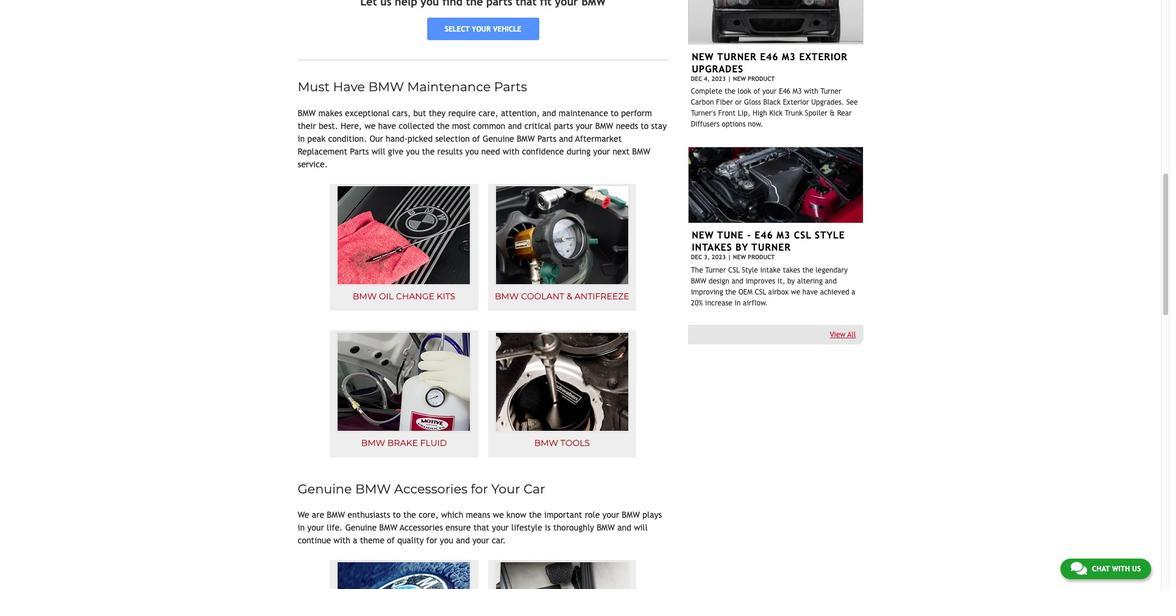 Task type: describe. For each thing, give the bounding box(es) containing it.
new tune - e46 m3 csl style intakes by turner image
[[688, 147, 863, 224]]

of inside new turner e46 m3 exterior upgrades dec 4, 2023 | new product complete the look of your e46 m3 with turner carbon fiber or gloss black exterior upgrades. see turner's front lip, high kick trunk spoiler & rear diffusers options now.
[[754, 87, 760, 96]]

critical
[[524, 121, 551, 131]]

bmw left coolant
[[495, 291, 519, 302]]

oil
[[379, 291, 394, 302]]

and right thoroughly
[[618, 523, 631, 533]]

give
[[388, 147, 404, 156]]

have inside bmw makes exceptional cars, but they require care, attention, and maintenance to perform their best. here, we have collected the most common and critical parts your bmw needs to stay in peak condition. our hand-picked selection of genuine bmw parts and aftermarket replacement parts will give you the results you need with confidence during your next bmw service.
[[378, 121, 396, 131]]

bmw coolant & antifreeze link
[[488, 184, 636, 311]]

altering
[[797, 277, 823, 286]]

is
[[545, 523, 551, 533]]

they
[[429, 108, 446, 118]]

need
[[481, 147, 500, 156]]

the down they
[[437, 121, 450, 131]]

next
[[613, 147, 630, 156]]

diffusers
[[691, 120, 720, 129]]

| inside new tune - e46 m3 csl style intakes by turner dec 3, 2023 | new product the turner csl style intake takes the legendary bmw design and improves it, by altering and improving the oem csl airbox we have achieved a 20% increase in airflow.
[[728, 254, 731, 261]]

and down "parts"
[[559, 134, 573, 144]]

ensure
[[446, 523, 471, 533]]

oem
[[739, 288, 753, 297]]

in inside bmw makes exceptional cars, but they require care, attention, and maintenance to perform their best. here, we have collected the most common and critical parts your bmw needs to stay in peak condition. our hand-picked selection of genuine bmw parts and aftermarket replacement parts will give you the results you need with confidence during your next bmw service.
[[298, 134, 305, 144]]

new turner e46 m3 exterior upgrades link
[[692, 51, 848, 75]]

plays
[[643, 511, 662, 520]]

chat
[[1092, 566, 1110, 574]]

bmw tools link
[[488, 331, 636, 458]]

we inside bmw makes exceptional cars, but they require care, attention, and maintenance to perform their best. here, we have collected the most common and critical parts your bmw needs to stay in peak condition. our hand-picked selection of genuine bmw parts and aftermarket replacement parts will give you the results you need with confidence during your next bmw service.
[[365, 121, 376, 131]]

your inside button
[[472, 25, 491, 33]]

kits
[[437, 291, 455, 302]]

have
[[333, 79, 365, 95]]

product inside new tune - e46 m3 csl style intakes by turner dec 3, 2023 | new product the turner csl style intake takes the legendary bmw design and improves it, by altering and improving the oem csl airbox we have achieved a 20% increase in airflow.
[[748, 254, 775, 261]]

bmw up their
[[298, 108, 316, 118]]

1 horizontal spatial by
[[787, 277, 795, 286]]

needs
[[616, 121, 638, 131]]

bmw emblems image
[[336, 561, 472, 590]]

legendary
[[816, 266, 848, 275]]

and up critical
[[542, 108, 556, 118]]

condition.
[[328, 134, 367, 144]]

their
[[298, 121, 316, 131]]

spoiler
[[805, 109, 828, 118]]

0 vertical spatial exterior
[[799, 51, 848, 63]]

black
[[763, 98, 781, 107]]

now.
[[748, 120, 763, 129]]

1 vertical spatial genuine
[[298, 482, 352, 497]]

thoroughly
[[553, 523, 594, 533]]

bmw left tools
[[534, 438, 558, 449]]

we
[[298, 511, 309, 520]]

1 horizontal spatial to
[[611, 108, 619, 118]]

0 vertical spatial accessories
[[394, 482, 468, 497]]

0 horizontal spatial style
[[742, 266, 758, 275]]

with inside 'link'
[[1112, 566, 1130, 574]]

but
[[413, 108, 426, 118]]

rear
[[837, 109, 852, 118]]

turner up intake
[[752, 242, 791, 254]]

increase
[[705, 299, 733, 308]]

the left core,
[[403, 511, 416, 520]]

bmw right "next"
[[632, 147, 650, 156]]

lifestyle
[[511, 523, 542, 533]]

fluid
[[420, 438, 447, 449]]

front
[[718, 109, 736, 118]]

brake
[[387, 438, 418, 449]]

improving
[[691, 288, 723, 297]]

upgrades.
[[811, 98, 844, 107]]

role
[[585, 511, 600, 520]]

improves
[[746, 277, 775, 286]]

tune
[[717, 230, 744, 241]]

it,
[[778, 277, 785, 286]]

which
[[441, 511, 463, 520]]

your down aftermarket
[[593, 147, 610, 156]]

and up the oem
[[732, 277, 744, 286]]

most
[[452, 121, 471, 131]]

genuine inside we are bmw enthusiasts to the core, which means we know the important role your bmw plays in your life. genuine bmw accessories ensure that your lifestyle is thoroughly bmw and will continue with a theme of quality for you and your car.
[[345, 523, 377, 533]]

the inside new turner e46 m3 exterior upgrades dec 4, 2023 | new product complete the look of your e46 m3 with turner carbon fiber or gloss black exterior upgrades. see turner's front lip, high kick trunk spoiler & rear diffusers options now.
[[725, 87, 736, 96]]

new tune - e46 m3 csl style intakes by turner link
[[692, 230, 845, 254]]

new tune - e46 m3 csl style intakes by turner dec 3, 2023 | new product the turner csl style intake takes the legendary bmw design and improves it, by altering and improving the oem csl airbox we have achieved a 20% increase in airflow.
[[691, 230, 855, 308]]

1 vertical spatial e46
[[779, 87, 791, 96]]

here,
[[341, 121, 362, 131]]

dec inside new turner e46 m3 exterior upgrades dec 4, 2023 | new product complete the look of your e46 m3 with turner carbon fiber or gloss black exterior upgrades. see turner's front lip, high kick trunk spoiler & rear diffusers options now.
[[691, 75, 702, 82]]

kick
[[769, 109, 783, 118]]

bmw down role in the bottom of the page
[[597, 523, 615, 533]]

enthusiasts
[[348, 511, 390, 520]]

service.
[[298, 159, 328, 169]]

cars,
[[392, 108, 411, 118]]

view
[[830, 331, 846, 339]]

bmw coolant & antifreeze
[[495, 291, 629, 302]]

your down maintenance at the top
[[576, 121, 593, 131]]

core,
[[419, 511, 439, 520]]

bmw left oil
[[353, 291, 377, 302]]

high
[[753, 109, 767, 118]]

new turner e46 m3 exterior upgrades image
[[688, 0, 863, 45]]

bmw up theme
[[379, 523, 397, 533]]

maintenance
[[559, 108, 608, 118]]

vehicle
[[493, 25, 521, 33]]

0 vertical spatial e46
[[760, 51, 779, 63]]

0 vertical spatial style
[[815, 230, 845, 241]]

0 horizontal spatial &
[[567, 291, 572, 302]]

bmw left 'brake'
[[361, 438, 385, 449]]

1 vertical spatial m3
[[793, 87, 802, 96]]

dec inside new tune - e46 m3 csl style intakes by turner dec 3, 2023 | new product the turner csl style intake takes the legendary bmw design and improves it, by altering and improving the oem csl airbox we have achieved a 20% increase in airflow.
[[691, 254, 702, 261]]

1 vertical spatial to
[[641, 121, 649, 131]]

have inside new tune - e46 m3 csl style intakes by turner dec 3, 2023 | new product the turner csl style intake takes the legendary bmw design and improves it, by altering and improving the oem csl airbox we have achieved a 20% increase in airflow.
[[803, 288, 818, 297]]

during
[[567, 147, 591, 156]]

you inside we are bmw enthusiasts to the core, which means we know the important role your bmw plays in your life. genuine bmw accessories ensure that your lifestyle is thoroughly bmw and will continue with a theme of quality for you and your car.
[[440, 536, 453, 546]]

or
[[735, 98, 742, 107]]

turner up upgrades
[[717, 51, 757, 63]]

we are bmw enthusiasts to the core, which means we know the important role your bmw plays in your life. genuine bmw accessories ensure that your lifestyle is thoroughly bmw and will continue with a theme of quality for you and your car.
[[298, 511, 662, 546]]

that
[[474, 523, 489, 533]]

car.
[[492, 536, 506, 546]]

aftermarket
[[575, 134, 622, 144]]

m3 inside new tune - e46 m3 csl style intakes by turner dec 3, 2023 | new product the turner csl style intake takes the legendary bmw design and improves it, by altering and improving the oem csl airbox we have achieved a 20% increase in airflow.
[[777, 230, 791, 241]]

genuine bmw brake fluid image
[[336, 331, 472, 433]]

stay
[[651, 121, 667, 131]]

2023 inside new turner e46 m3 exterior upgrades dec 4, 2023 | new product complete the look of your e46 m3 with turner carbon fiber or gloss black exterior upgrades. see turner's front lip, high kick trunk spoiler & rear diffusers options now.
[[712, 75, 726, 82]]

turner up upgrades.
[[821, 87, 842, 96]]

lip,
[[738, 109, 750, 118]]

select your vehicle button
[[427, 18, 539, 40]]

we inside we are bmw enthusiasts to the core, which means we know the important role your bmw plays in your life. genuine bmw accessories ensure that your lifestyle is thoroughly bmw and will continue with a theme of quality for you and your car.
[[493, 511, 504, 520]]

antifreeze
[[575, 291, 629, 302]]

means
[[466, 511, 490, 520]]

new up look at the top of page
[[733, 75, 746, 82]]

4,
[[704, 75, 710, 82]]

makes
[[318, 108, 342, 118]]

in inside new tune - e46 m3 csl style intakes by turner dec 3, 2023 | new product the turner csl style intake takes the legendary bmw design and improves it, by altering and improving the oem csl airbox we have achieved a 20% increase in airflow.
[[735, 299, 741, 308]]

hand-
[[386, 134, 408, 144]]

look
[[738, 87, 751, 96]]

bmw oil change kits image
[[336, 184, 472, 286]]

20%
[[691, 299, 703, 308]]

2023 inside new tune - e46 m3 csl style intakes by turner dec 3, 2023 | new product the turner csl style intake takes the legendary bmw design and improves it, by altering and improving the oem csl airbox we have achieved a 20% increase in airflow.
[[712, 254, 726, 261]]

parts
[[554, 121, 573, 131]]

us
[[1132, 566, 1141, 574]]

bmw up the 'cars,'
[[368, 79, 404, 95]]

chat with us
[[1092, 566, 1141, 574]]

must
[[298, 79, 330, 95]]

know
[[507, 511, 526, 520]]

0 vertical spatial csl
[[794, 230, 812, 241]]

with inside we are bmw enthusiasts to the core, which means we know the important role your bmw plays in your life. genuine bmw accessories ensure that your lifestyle is thoroughly bmw and will continue with a theme of quality for you and your car.
[[334, 536, 350, 546]]

bmw up enthusiasts
[[355, 482, 391, 497]]

your up car.
[[492, 523, 509, 533]]

peak
[[307, 134, 326, 144]]

maintenance
[[407, 79, 491, 95]]

and down legendary
[[825, 277, 837, 286]]



Task type: locate. For each thing, give the bounding box(es) containing it.
1 horizontal spatial we
[[493, 511, 504, 520]]

your down that in the left bottom of the page
[[472, 536, 489, 546]]

and
[[542, 108, 556, 118], [508, 121, 522, 131], [559, 134, 573, 144], [732, 277, 744, 286], [825, 277, 837, 286], [618, 523, 631, 533], [456, 536, 470, 546]]

exterior
[[799, 51, 848, 63], [783, 98, 809, 107]]

perform
[[621, 108, 652, 118]]

2 | from the top
[[728, 254, 731, 261]]

0 vertical spatial of
[[754, 87, 760, 96]]

are
[[312, 511, 324, 520]]

with inside new turner e46 m3 exterior upgrades dec 4, 2023 | new product complete the look of your e46 m3 with turner carbon fiber or gloss black exterior upgrades. see turner's front lip, high kick trunk spoiler & rear diffusers options now.
[[804, 87, 818, 96]]

1 horizontal spatial style
[[815, 230, 845, 241]]

accessories up core,
[[394, 482, 468, 497]]

e46 down new turner e46 m3 exterior upgrades image
[[760, 51, 779, 63]]

a inside new tune - e46 m3 csl style intakes by turner dec 3, 2023 | new product the turner csl style intake takes the legendary bmw design and improves it, by altering and improving the oem csl airbox we have achieved a 20% increase in airflow.
[[852, 288, 855, 297]]

2 vertical spatial parts
[[350, 147, 369, 156]]

must have bmw maintenance parts
[[298, 79, 527, 95]]

csl
[[794, 230, 812, 241], [728, 266, 740, 275], [755, 288, 766, 297]]

have up hand-
[[378, 121, 396, 131]]

e46 right -
[[755, 230, 773, 241]]

0 vertical spatial in
[[298, 134, 305, 144]]

bmw inside new tune - e46 m3 csl style intakes by turner dec 3, 2023 | new product the turner csl style intake takes the legendary bmw design and improves it, by altering and improving the oem csl airbox we have achieved a 20% increase in airflow.
[[691, 277, 706, 286]]

2 vertical spatial in
[[298, 523, 305, 533]]

picked
[[408, 134, 433, 144]]

the
[[691, 266, 703, 275]]

in
[[298, 134, 305, 144], [735, 299, 741, 308], [298, 523, 305, 533]]

replacement
[[298, 147, 347, 156]]

a right "achieved"
[[852, 288, 855, 297]]

0 vertical spatial 2023
[[712, 75, 726, 82]]

1 vertical spatial &
[[567, 291, 572, 302]]

and down the attention,
[[508, 121, 522, 131]]

your up black
[[762, 87, 777, 96]]

you down ensure
[[440, 536, 453, 546]]

a inside we are bmw enthusiasts to the core, which means we know the important role your bmw plays in your life. genuine bmw accessories ensure that your lifestyle is thoroughly bmw and will continue with a theme of quality for you and your car.
[[353, 536, 357, 546]]

2 horizontal spatial we
[[791, 288, 800, 297]]

your
[[491, 482, 520, 497]]

parts up the attention,
[[494, 79, 527, 95]]

exterior up the "trunk"
[[783, 98, 809, 107]]

1 vertical spatial a
[[353, 536, 357, 546]]

with left us
[[1112, 566, 1130, 574]]

1 horizontal spatial have
[[803, 288, 818, 297]]

we inside new tune - e46 m3 csl style intakes by turner dec 3, 2023 | new product the turner csl style intake takes the legendary bmw design and improves it, by altering and improving the oem csl airbox we have achieved a 20% increase in airflow.
[[791, 288, 800, 297]]

select
[[445, 25, 470, 33]]

2 horizontal spatial csl
[[794, 230, 812, 241]]

1 vertical spatial dec
[[691, 254, 702, 261]]

in down the we
[[298, 523, 305, 533]]

2 vertical spatial m3
[[777, 230, 791, 241]]

complete
[[691, 87, 722, 96]]

with right need
[[503, 147, 520, 156]]

1 horizontal spatial parts
[[494, 79, 527, 95]]

1 vertical spatial in
[[735, 299, 741, 308]]

& down upgrades.
[[830, 109, 835, 118]]

3,
[[704, 254, 710, 261]]

product inside new turner e46 m3 exterior upgrades dec 4, 2023 | new product complete the look of your e46 m3 with turner carbon fiber or gloss black exterior upgrades. see turner's front lip, high kick trunk spoiler & rear diffusers options now.
[[748, 75, 775, 82]]

|
[[728, 75, 731, 82], [728, 254, 731, 261]]

0 vertical spatial have
[[378, 121, 396, 131]]

csl up takes at the right
[[794, 230, 812, 241]]

0 vertical spatial for
[[471, 482, 488, 497]]

1 horizontal spatial for
[[471, 482, 488, 497]]

1 dec from the top
[[691, 75, 702, 82]]

car
[[524, 482, 545, 497]]

2 vertical spatial to
[[393, 511, 401, 520]]

bmw brake fluid link
[[330, 331, 478, 458]]

style up legendary
[[815, 230, 845, 241]]

0 vertical spatial by
[[736, 242, 748, 254]]

will
[[372, 147, 385, 156], [634, 523, 648, 533]]

bmw down critical
[[517, 134, 535, 144]]

0 vertical spatial a
[[852, 288, 855, 297]]

intakes
[[692, 242, 732, 254]]

new turner e46 m3 exterior upgrades dec 4, 2023 | new product complete the look of your e46 m3 with turner carbon fiber or gloss black exterior upgrades. see turner's front lip, high kick trunk spoiler & rear diffusers options now.
[[691, 51, 858, 129]]

1 vertical spatial |
[[728, 254, 731, 261]]

life.
[[327, 523, 343, 533]]

for up means
[[471, 482, 488, 497]]

2 vertical spatial we
[[493, 511, 504, 520]]

2 horizontal spatial to
[[641, 121, 649, 131]]

to inside we are bmw enthusiasts to the core, which means we know the important role your bmw plays in your life. genuine bmw accessories ensure that your lifestyle is thoroughly bmw and will continue with a theme of quality for you and your car.
[[393, 511, 401, 520]]

new
[[692, 51, 714, 63], [733, 75, 746, 82], [692, 230, 714, 241], [733, 254, 746, 261]]

0 horizontal spatial by
[[736, 242, 748, 254]]

1 vertical spatial parts
[[537, 134, 556, 144]]

we down 'exceptional'
[[365, 121, 376, 131]]

1 vertical spatial csl
[[728, 266, 740, 275]]

2023
[[712, 75, 726, 82], [712, 254, 726, 261]]

parts
[[494, 79, 527, 95], [537, 134, 556, 144], [350, 147, 369, 156]]

with up upgrades.
[[804, 87, 818, 96]]

bmw tools image
[[494, 331, 630, 433]]

new up upgrades
[[692, 51, 714, 63]]

the left the oem
[[725, 288, 736, 297]]

2 2023 from the top
[[712, 254, 726, 261]]

1 horizontal spatial csl
[[755, 288, 766, 297]]

trunk
[[785, 109, 803, 118]]

0 vertical spatial parts
[[494, 79, 527, 95]]

upgrades
[[692, 63, 744, 75]]

1 horizontal spatial will
[[634, 523, 648, 533]]

coolant
[[521, 291, 564, 302]]

the down picked
[[422, 147, 435, 156]]

by right it,
[[787, 277, 795, 286]]

continue
[[298, 536, 331, 546]]

dec left 3,
[[691, 254, 702, 261]]

0 vertical spatial dec
[[691, 75, 702, 82]]

0 horizontal spatial a
[[353, 536, 357, 546]]

a left theme
[[353, 536, 357, 546]]

genuine inside bmw makes exceptional cars, but they require care, attention, and maintenance to perform their best. here, we have collected the most common and critical parts your bmw needs to stay in peak condition. our hand-picked selection of genuine bmw parts and aftermarket replacement parts will give you the results you need with confidence during your next bmw service.
[[483, 134, 514, 144]]

your
[[472, 25, 491, 33], [762, 87, 777, 96], [576, 121, 593, 131], [593, 147, 610, 156], [603, 511, 619, 520], [307, 523, 324, 533], [492, 523, 509, 533], [472, 536, 489, 546]]

all
[[848, 331, 856, 339]]

| inside new turner e46 m3 exterior upgrades dec 4, 2023 | new product complete the look of your e46 m3 with turner carbon fiber or gloss black exterior upgrades. see turner's front lip, high kick trunk spoiler & rear diffusers options now.
[[728, 75, 731, 82]]

1 | from the top
[[728, 75, 731, 82]]

2 horizontal spatial parts
[[537, 134, 556, 144]]

achieved
[[820, 288, 849, 297]]

0 vertical spatial genuine
[[483, 134, 514, 144]]

2 vertical spatial e46
[[755, 230, 773, 241]]

results
[[437, 147, 463, 156]]

style
[[815, 230, 845, 241], [742, 266, 758, 275]]

attention,
[[501, 108, 540, 118]]

of up gloss
[[754, 87, 760, 96]]

have down altering
[[803, 288, 818, 297]]

0 horizontal spatial have
[[378, 121, 396, 131]]

1 vertical spatial of
[[472, 134, 480, 144]]

2 horizontal spatial of
[[754, 87, 760, 96]]

for
[[471, 482, 488, 497], [426, 536, 437, 546]]

for inside we are bmw enthusiasts to the core, which means we know the important role your bmw plays in your life. genuine bmw accessories ensure that your lifestyle is thoroughly bmw and will continue with a theme of quality for you and your car.
[[426, 536, 437, 546]]

0 horizontal spatial you
[[406, 147, 420, 156]]

see
[[846, 98, 858, 107]]

0 horizontal spatial of
[[387, 536, 395, 546]]

bmw floor mats image
[[494, 561, 630, 590]]

with
[[804, 87, 818, 96], [503, 147, 520, 156], [334, 536, 350, 546], [1112, 566, 1130, 574]]

best.
[[319, 121, 338, 131]]

new up intakes
[[692, 230, 714, 241]]

1 vertical spatial will
[[634, 523, 648, 533]]

bmw left 'plays'
[[622, 511, 640, 520]]

new down tune
[[733, 254, 746, 261]]

to left stay
[[641, 121, 649, 131]]

e46 inside new tune - e46 m3 csl style intakes by turner dec 3, 2023 | new product the turner csl style intake takes the legendary bmw design and improves it, by altering and improving the oem csl airbox we have achieved a 20% increase in airflow.
[[755, 230, 773, 241]]

genuine up need
[[483, 134, 514, 144]]

0 vertical spatial m3
[[782, 51, 796, 63]]

2 vertical spatial csl
[[755, 288, 766, 297]]

0 vertical spatial we
[[365, 121, 376, 131]]

0 horizontal spatial will
[[372, 147, 385, 156]]

by
[[736, 242, 748, 254], [787, 277, 795, 286]]

m3 up the "trunk"
[[793, 87, 802, 96]]

your right select in the left of the page
[[472, 25, 491, 33]]

your inside new turner e46 m3 exterior upgrades dec 4, 2023 | new product complete the look of your e46 m3 with turner carbon fiber or gloss black exterior upgrades. see turner's front lip, high kick trunk spoiler & rear diffusers options now.
[[762, 87, 777, 96]]

bmw brake fluid
[[361, 438, 447, 449]]

to right enthusiasts
[[393, 511, 401, 520]]

have
[[378, 121, 396, 131], [803, 288, 818, 297]]

2 vertical spatial genuine
[[345, 523, 377, 533]]

we left know
[[493, 511, 504, 520]]

-
[[747, 230, 751, 241]]

theme
[[360, 536, 384, 546]]

0 horizontal spatial for
[[426, 536, 437, 546]]

1 vertical spatial have
[[803, 288, 818, 297]]

will inside bmw makes exceptional cars, but they require care, attention, and maintenance to perform their best. here, we have collected the most common and critical parts your bmw needs to stay in peak condition. our hand-picked selection of genuine bmw parts and aftermarket replacement parts will give you the results you need with confidence during your next bmw service.
[[372, 147, 385, 156]]

1 vertical spatial for
[[426, 536, 437, 546]]

0 horizontal spatial parts
[[350, 147, 369, 156]]

1 vertical spatial we
[[791, 288, 800, 297]]

genuine up are
[[298, 482, 352, 497]]

gloss
[[744, 98, 761, 107]]

turner up "design" on the right top of the page
[[705, 266, 726, 275]]

of inside we are bmw enthusiasts to the core, which means we know the important role your bmw plays in your life. genuine bmw accessories ensure that your lifestyle is thoroughly bmw and will continue with a theme of quality for you and your car.
[[387, 536, 395, 546]]

the
[[725, 87, 736, 96], [437, 121, 450, 131], [422, 147, 435, 156], [803, 266, 813, 275], [725, 288, 736, 297], [403, 511, 416, 520], [529, 511, 542, 520]]

important
[[544, 511, 582, 520]]

fiber
[[716, 98, 733, 107]]

in down their
[[298, 134, 305, 144]]

select your vehicle
[[445, 25, 521, 33]]

your up continue
[[307, 523, 324, 533]]

2 product from the top
[[748, 254, 775, 261]]

dec left the '4,'
[[691, 75, 702, 82]]

comments image
[[1071, 562, 1087, 577]]

genuine down enthusiasts
[[345, 523, 377, 533]]

you down picked
[[406, 147, 420, 156]]

in down the oem
[[735, 299, 741, 308]]

product up intake
[[748, 254, 775, 261]]

1 vertical spatial 2023
[[712, 254, 726, 261]]

m3 right -
[[777, 230, 791, 241]]

airflow.
[[743, 299, 768, 308]]

0 vertical spatial to
[[611, 108, 619, 118]]

airbox
[[768, 288, 789, 297]]

2 horizontal spatial you
[[465, 147, 479, 156]]

2023 down intakes
[[712, 254, 726, 261]]

0 horizontal spatial we
[[365, 121, 376, 131]]

bmw down the at top right
[[691, 277, 706, 286]]

require
[[448, 108, 476, 118]]

will down our on the left of page
[[372, 147, 385, 156]]

you
[[406, 147, 420, 156], [465, 147, 479, 156], [440, 536, 453, 546]]

csl down improves
[[755, 288, 766, 297]]

accessories down core,
[[400, 523, 443, 533]]

change
[[396, 291, 434, 302]]

tools
[[561, 438, 590, 449]]

& right coolant
[[567, 291, 572, 302]]

the up altering
[[803, 266, 813, 275]]

your right role in the bottom of the page
[[603, 511, 619, 520]]

with inside bmw makes exceptional cars, but they require care, attention, and maintenance to perform their best. here, we have collected the most common and critical parts your bmw needs to stay in peak condition. our hand-picked selection of genuine bmw parts and aftermarket replacement parts will give you the results you need with confidence during your next bmw service.
[[503, 147, 520, 156]]

intake
[[760, 266, 781, 275]]

1 vertical spatial style
[[742, 266, 758, 275]]

m3 down new turner e46 m3 exterior upgrades image
[[782, 51, 796, 63]]

0 vertical spatial &
[[830, 109, 835, 118]]

1 2023 from the top
[[712, 75, 726, 82]]

1 vertical spatial product
[[748, 254, 775, 261]]

1 vertical spatial exterior
[[783, 98, 809, 107]]

bmw up life.
[[327, 511, 345, 520]]

of right theme
[[387, 536, 395, 546]]

in inside we are bmw enthusiasts to the core, which means we know the important role your bmw plays in your life. genuine bmw accessories ensure that your lifestyle is thoroughly bmw and will continue with a theme of quality for you and your car.
[[298, 523, 305, 533]]

parts up confidence
[[537, 134, 556, 144]]

1 horizontal spatial &
[[830, 109, 835, 118]]

e46
[[760, 51, 779, 63], [779, 87, 791, 96], [755, 230, 773, 241]]

we right airbox
[[791, 288, 800, 297]]

2 dec from the top
[[691, 254, 702, 261]]

to up needs at right top
[[611, 108, 619, 118]]

of inside bmw makes exceptional cars, but they require care, attention, and maintenance to perform their best. here, we have collected the most common and critical parts your bmw needs to stay in peak condition. our hand-picked selection of genuine bmw parts and aftermarket replacement parts will give you the results you need with confidence during your next bmw service.
[[472, 134, 480, 144]]

the up 'lifestyle'
[[529, 511, 542, 520]]

1 horizontal spatial you
[[440, 536, 453, 546]]

& inside new turner e46 m3 exterior upgrades dec 4, 2023 | new product complete the look of your e46 m3 with turner carbon fiber or gloss black exterior upgrades. see turner's front lip, high kick trunk spoiler & rear diffusers options now.
[[830, 109, 835, 118]]

exterior up upgrades.
[[799, 51, 848, 63]]

| down upgrades
[[728, 75, 731, 82]]

for right quality
[[426, 536, 437, 546]]

parts down condition.
[[350, 147, 369, 156]]

exceptional
[[345, 108, 390, 118]]

1 vertical spatial by
[[787, 277, 795, 286]]

1 vertical spatial accessories
[[400, 523, 443, 533]]

1 horizontal spatial of
[[472, 134, 480, 144]]

selection
[[435, 134, 470, 144]]

0 vertical spatial will
[[372, 147, 385, 156]]

0 vertical spatial |
[[728, 75, 731, 82]]

e46 up black
[[779, 87, 791, 96]]

bmw up aftermarket
[[595, 121, 613, 131]]

you left need
[[465, 147, 479, 156]]

carbon
[[691, 98, 714, 107]]

0 horizontal spatial csl
[[728, 266, 740, 275]]

will inside we are bmw enthusiasts to the core, which means we know the important role your bmw plays in your life. genuine bmw accessories ensure that your lifestyle is thoroughly bmw and will continue with a theme of quality for you and your car.
[[634, 523, 648, 533]]

will down 'plays'
[[634, 523, 648, 533]]

turner's
[[691, 109, 716, 118]]

0 vertical spatial product
[[748, 75, 775, 82]]

0 horizontal spatial to
[[393, 511, 401, 520]]

common
[[473, 121, 505, 131]]

and down ensure
[[456, 536, 470, 546]]

bmw coolant & antifreeze image
[[494, 184, 630, 286]]

by down -
[[736, 242, 748, 254]]

&
[[830, 109, 835, 118], [567, 291, 572, 302]]

view all
[[830, 331, 856, 339]]

1 horizontal spatial a
[[852, 288, 855, 297]]

the up fiber
[[725, 87, 736, 96]]

our
[[370, 134, 383, 144]]

with down life.
[[334, 536, 350, 546]]

2023 down upgrades
[[712, 75, 726, 82]]

1 product from the top
[[748, 75, 775, 82]]

csl up "design" on the right top of the page
[[728, 266, 740, 275]]

| down intakes
[[728, 254, 731, 261]]

accessories inside we are bmw enthusiasts to the core, which means we know the important role your bmw plays in your life. genuine bmw accessories ensure that your lifestyle is thoroughly bmw and will continue with a theme of quality for you and your car.
[[400, 523, 443, 533]]

quality
[[397, 536, 424, 546]]

style up improves
[[742, 266, 758, 275]]

2 vertical spatial of
[[387, 536, 395, 546]]

a
[[852, 288, 855, 297], [353, 536, 357, 546]]



Task type: vqa. For each thing, say whether or not it's contained in the screenshot.
the bottommost "csl"
yes



